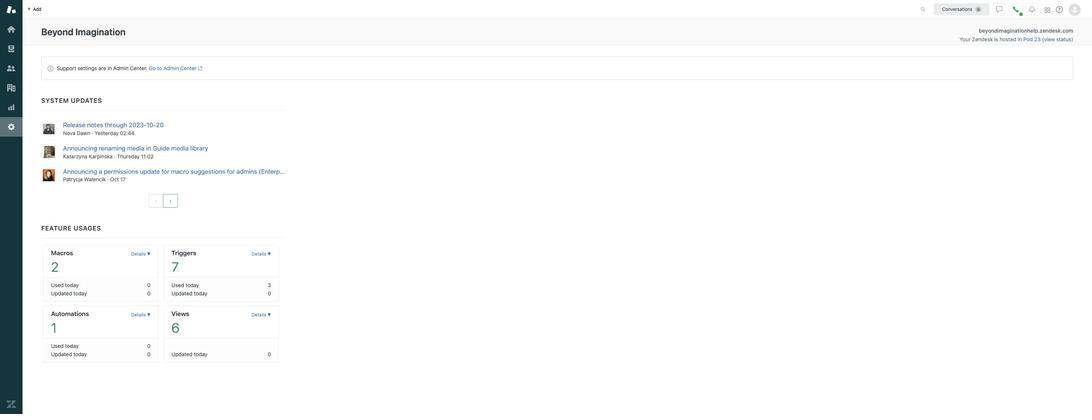 Task type: vqa. For each thing, say whether or not it's contained in the screenshot.
Zendesk Products Icon
yes



Task type: describe. For each thing, give the bounding box(es) containing it.
add button
[[23, 0, 46, 18]]

details for 1
[[131, 312, 146, 318]]

organizations image
[[6, 83, 16, 93]]

is
[[995, 36, 999, 42]]

updated today for 2
[[51, 290, 87, 297]]

in for support settings are in admin center.
[[108, 65, 112, 71]]

suggestions
[[191, 168, 225, 175]]

status containing support settings are in admin center.
[[41, 57, 1074, 80]]

patrycja
[[63, 176, 83, 183]]

a
[[99, 168, 102, 175]]

)
[[1072, 36, 1074, 42]]

announcing for announcing renaming media in guide media library
[[63, 145, 97, 152]]

› button
[[163, 194, 178, 208]]

views 6
[[172, 310, 189, 336]]

support settings are in admin center.
[[57, 65, 148, 71]]

update
[[140, 168, 160, 175]]

views
[[172, 310, 189, 318]]

only)
[[292, 168, 306, 175]]

3
[[268, 282, 271, 289]]

views image
[[6, 44, 16, 54]]

view
[[1045, 36, 1056, 42]]

macro
[[171, 168, 189, 175]]

2 for from the left
[[227, 168, 235, 175]]

triggers
[[172, 250, 196, 257]]

zendesk
[[972, 36, 993, 42]]

(
[[1043, 36, 1045, 42]]

notifications image
[[1030, 6, 1036, 12]]

nova
[[63, 130, 75, 136]]

announcing a permissions update for macro suggestions for admins (enterprise only)
[[63, 168, 306, 175]]

used for 7
[[172, 282, 184, 289]]

settings
[[78, 65, 97, 71]]

beyond
[[41, 26, 73, 37]]

2023-
[[129, 121, 147, 129]]

announcing for announcing a permissions update for macro suggestions for admins (enterprise only)
[[63, 168, 97, 175]]

library
[[190, 145, 208, 152]]

in for announcing renaming media in guide media library
[[146, 145, 151, 152]]

admins
[[237, 168, 257, 175]]

main element
[[0, 0, 23, 414]]

1 admin from the left
[[113, 65, 129, 71]]

23
[[1035, 36, 1041, 42]]

1 media from the left
[[127, 145, 145, 152]]

are
[[99, 65, 106, 71]]

1
[[51, 320, 57, 336]]

details for 7
[[252, 251, 266, 257]]

status
[[1057, 36, 1072, 42]]

patrycja walencik
[[63, 176, 106, 183]]

macros
[[51, 250, 73, 257]]

triggers 7
[[172, 250, 196, 275]]

zendesk support image
[[6, 5, 16, 15]]

walencik
[[84, 176, 106, 183]]

used for 1
[[51, 343, 64, 349]]

announcing renaming media in guide media library
[[63, 145, 208, 152]]

system updates
[[41, 97, 102, 104]]

release notes through 2023-10-20
[[63, 121, 164, 129]]

get help image
[[1057, 6, 1063, 13]]

used today for 2
[[51, 282, 79, 289]]

katarzyna karpinska
[[63, 153, 113, 159]]

02:44
[[120, 130, 135, 136]]

11:02
[[141, 153, 154, 159]]

updates
[[71, 97, 102, 104]]

20
[[156, 121, 164, 129]]

used today for 1
[[51, 343, 79, 349]]

nova dawn
[[63, 130, 90, 136]]

2 media from the left
[[171, 145, 189, 152]]

1 for from the left
[[162, 168, 169, 175]]

▼ for 6
[[268, 312, 271, 318]]

pod
[[1024, 36, 1033, 42]]

notes
[[87, 121, 103, 129]]

button displays agent's chat status as invisible. image
[[997, 6, 1003, 12]]

center.
[[130, 65, 148, 71]]

conversations
[[943, 6, 973, 12]]

release
[[63, 121, 85, 129]]

guide
[[153, 145, 170, 152]]

details ▼ for 2
[[131, 251, 151, 257]]

oct
[[110, 176, 119, 183]]

yesterday
[[95, 130, 119, 136]]



Task type: locate. For each thing, give the bounding box(es) containing it.
media
[[127, 145, 145, 152], [171, 145, 189, 152]]

pod 23 link
[[1024, 36, 1043, 42]]

announcing up the patrycja walencik
[[63, 168, 97, 175]]

in inside beyondimaginationhelp .zendesk.com your zendesk is hosted in pod 23 ( view status )
[[1018, 36, 1023, 42]]

used
[[51, 282, 64, 289], [172, 282, 184, 289], [51, 343, 64, 349]]

to
[[157, 65, 162, 71]]

macros 2
[[51, 250, 73, 275]]

conversations button
[[934, 3, 990, 15]]

▼ left views
[[147, 312, 151, 318]]

through
[[105, 121, 127, 129]]

renaming
[[99, 145, 126, 152]]

0 horizontal spatial admin
[[113, 65, 129, 71]]

▼
[[147, 251, 151, 257], [268, 251, 271, 257], [147, 312, 151, 318], [268, 312, 271, 318]]

details ▼ for 6
[[252, 312, 271, 318]]

(enterprise
[[259, 168, 290, 175]]

in up 11:02
[[146, 145, 151, 152]]

2
[[51, 259, 59, 275]]

2 admin from the left
[[164, 65, 179, 71]]

in left "pod"
[[1018, 36, 1023, 42]]

7
[[172, 259, 179, 275]]

2 vertical spatial in
[[146, 145, 151, 152]]

updated for 7
[[172, 290, 193, 297]]

details ▼ for 7
[[252, 251, 271, 257]]

automations 1
[[51, 310, 89, 336]]

updated today down 1
[[51, 351, 87, 358]]

.zendesk.com
[[1039, 27, 1074, 34]]

yesterday 02:44
[[95, 130, 135, 136]]

katarzyna
[[63, 153, 87, 159]]

updated today for 7
[[172, 290, 208, 297]]

›
[[170, 198, 172, 204]]

▼ down 3 at the bottom left
[[268, 312, 271, 318]]

▼ for 1
[[147, 312, 151, 318]]

center
[[180, 65, 197, 71]]

1 horizontal spatial admin
[[164, 65, 179, 71]]

feature usages
[[41, 225, 101, 232]]

used down '2'
[[51, 282, 64, 289]]

details for 2
[[131, 251, 146, 257]]

updated for 6
[[172, 351, 193, 358]]

used for 2
[[51, 282, 64, 289]]

announcing
[[63, 145, 97, 152], [63, 168, 97, 175]]

updated up automations
[[51, 290, 72, 297]]

0 for 1
[[147, 351, 151, 358]]

thursday 11:02
[[117, 153, 154, 159]]

automations
[[51, 310, 89, 318]]

1 vertical spatial in
[[108, 65, 112, 71]]

thursday
[[117, 153, 140, 159]]

beyond imagination
[[41, 26, 126, 37]]

add
[[33, 6, 41, 12]]

your
[[960, 36, 971, 42]]

in right are at the top of the page
[[108, 65, 112, 71]]

admin left the center.
[[113, 65, 129, 71]]

usages
[[74, 225, 101, 232]]

0 for 7
[[268, 290, 271, 297]]

▼ up 3 at the bottom left
[[268, 251, 271, 257]]

go to admin center link
[[149, 65, 202, 71]]

1 announcing from the top
[[63, 145, 97, 152]]

reporting image
[[6, 103, 16, 112]]

feature
[[41, 225, 72, 232]]

go to admin center
[[149, 65, 197, 71]]

imagination
[[75, 26, 126, 37]]

updated down 1
[[51, 351, 72, 358]]

oct 17
[[110, 176, 126, 183]]

0
[[147, 282, 151, 289], [147, 290, 151, 297], [268, 290, 271, 297], [147, 343, 151, 349], [147, 351, 151, 358], [268, 351, 271, 358]]

announcing up "katarzyna"
[[63, 145, 97, 152]]

used today down 1
[[51, 343, 79, 349]]

6
[[172, 320, 180, 336]]

karpinska
[[89, 153, 113, 159]]

(opens in a new tab) image
[[197, 66, 202, 71]]

details
[[131, 251, 146, 257], [252, 251, 266, 257], [131, 312, 146, 318], [252, 312, 266, 318]]

‹
[[155, 198, 157, 204]]

0 for 6
[[268, 351, 271, 358]]

0 horizontal spatial media
[[127, 145, 145, 152]]

▼ for 2
[[147, 251, 151, 257]]

2 horizontal spatial in
[[1018, 36, 1023, 42]]

0 horizontal spatial in
[[108, 65, 112, 71]]

used today down '2'
[[51, 282, 79, 289]]

used today
[[51, 282, 79, 289], [172, 282, 199, 289], [51, 343, 79, 349]]

admin
[[113, 65, 129, 71], [164, 65, 179, 71]]

1 horizontal spatial for
[[227, 168, 235, 175]]

hosted
[[1000, 36, 1017, 42]]

updated today up automations
[[51, 290, 87, 297]]

beyondimaginationhelp
[[979, 27, 1039, 34]]

1 horizontal spatial media
[[171, 145, 189, 152]]

today
[[65, 282, 79, 289], [186, 282, 199, 289], [73, 290, 87, 297], [194, 290, 208, 297], [65, 343, 79, 349], [73, 351, 87, 358], [194, 351, 208, 358]]

media up the thursday 11:02
[[127, 145, 145, 152]]

for left admins
[[227, 168, 235, 175]]

used down 1
[[51, 343, 64, 349]]

updated today for 1
[[51, 351, 87, 358]]

go
[[149, 65, 156, 71]]

media right guide
[[171, 145, 189, 152]]

admin image
[[6, 122, 16, 132]]

in
[[1018, 36, 1023, 42], [108, 65, 112, 71], [146, 145, 151, 152]]

0 vertical spatial in
[[1018, 36, 1023, 42]]

support
[[57, 65, 76, 71]]

for
[[162, 168, 169, 175], [227, 168, 235, 175]]

0 horizontal spatial for
[[162, 168, 169, 175]]

1 vertical spatial announcing
[[63, 168, 97, 175]]

permissions
[[104, 168, 138, 175]]

10-
[[147, 121, 156, 129]]

system
[[41, 97, 69, 104]]

status
[[41, 57, 1074, 80]]

details for 6
[[252, 312, 266, 318]]

0 for 2
[[147, 290, 151, 297]]

updated for 2
[[51, 290, 72, 297]]

view status link
[[1045, 36, 1072, 42]]

‹ button
[[149, 194, 164, 208]]

zendesk image
[[6, 400, 16, 409]]

dawn
[[77, 130, 90, 136]]

17
[[120, 176, 126, 183]]

beyondimaginationhelp .zendesk.com your zendesk is hosted in pod 23 ( view status )
[[960, 27, 1074, 42]]

for left macro
[[162, 168, 169, 175]]

updated down the 6 at bottom
[[172, 351, 193, 358]]

details ▼
[[131, 251, 151, 257], [252, 251, 271, 257], [131, 312, 151, 318], [252, 312, 271, 318]]

updated today down the 6 at bottom
[[172, 351, 208, 358]]

used today for 7
[[172, 282, 199, 289]]

in inside 'status'
[[108, 65, 112, 71]]

zendesk products image
[[1045, 7, 1051, 13]]

updated for 1
[[51, 351, 72, 358]]

used down the 7
[[172, 282, 184, 289]]

customers image
[[6, 63, 16, 73]]

0 vertical spatial announcing
[[63, 145, 97, 152]]

updated today up views
[[172, 290, 208, 297]]

▼ left triggers
[[147, 251, 151, 257]]

used today down the 7
[[172, 282, 199, 289]]

updated up views
[[172, 290, 193, 297]]

updated today for 6
[[172, 351, 208, 358]]

2 announcing from the top
[[63, 168, 97, 175]]

admin right to
[[164, 65, 179, 71]]

▼ for 7
[[268, 251, 271, 257]]

get started image
[[6, 24, 16, 34]]

1 horizontal spatial in
[[146, 145, 151, 152]]

details ▼ for 1
[[131, 312, 151, 318]]



